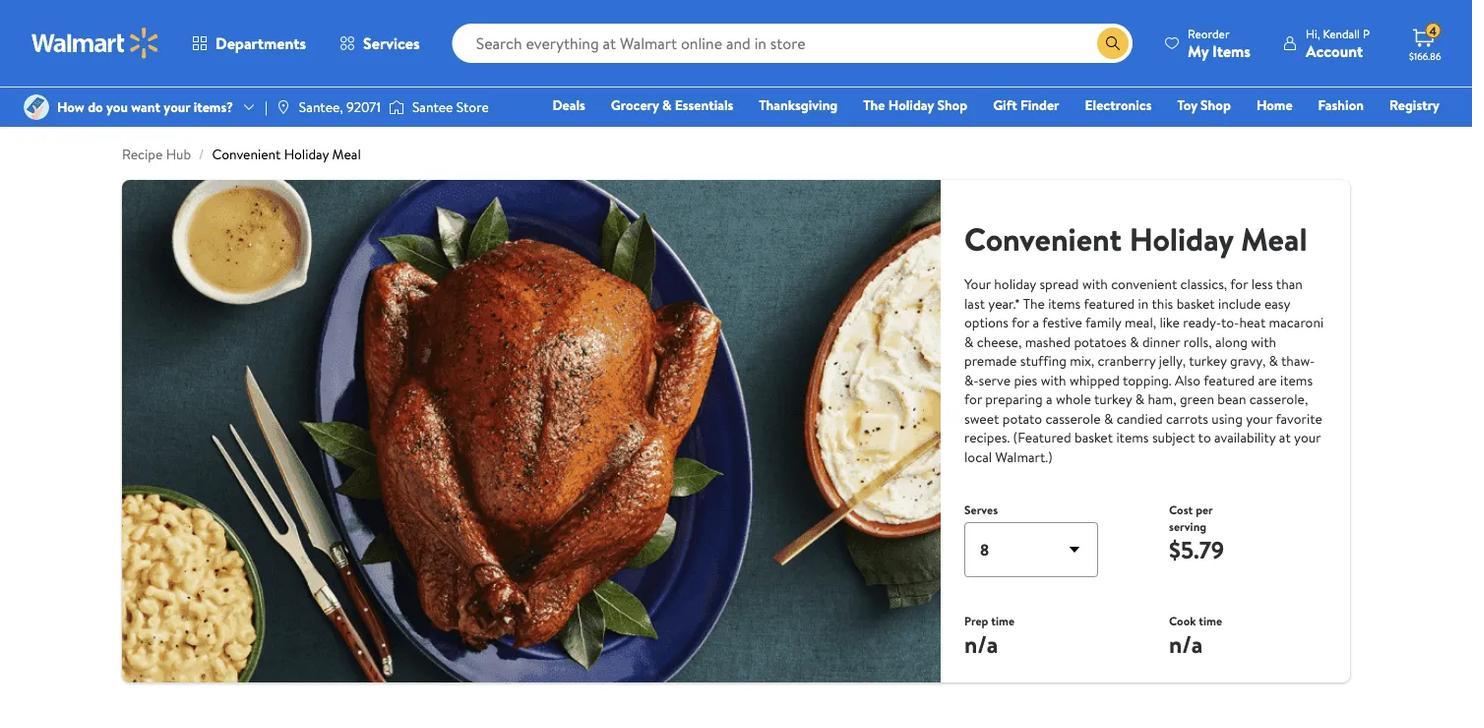 Task type: vqa. For each thing, say whether or not it's contained in the screenshot.
purchased
no



Task type: locate. For each thing, give the bounding box(es) containing it.
2 time from the left
[[1199, 613, 1223, 630]]

whipped
[[1070, 371, 1120, 390]]

0 horizontal spatial basket
[[1075, 428, 1114, 447]]

0 horizontal spatial with
[[1041, 371, 1067, 390]]

search icon image
[[1106, 35, 1121, 51]]

meal
[[332, 145, 361, 164], [1242, 217, 1308, 261]]

1 vertical spatial the
[[1024, 294, 1045, 313]]

holiday inside 'link'
[[889, 95, 934, 115]]

this
[[1152, 294, 1174, 313]]

shop right toy
[[1201, 95, 1232, 115]]

meal down santee, 92071
[[332, 145, 361, 164]]

1 n/a from the left
[[965, 628, 999, 661]]

availability
[[1215, 428, 1276, 447]]

1 horizontal spatial  image
[[389, 97, 405, 117]]

preparing
[[986, 390, 1043, 409]]

1 vertical spatial featured
[[1204, 371, 1255, 390]]

1 vertical spatial items
[[1281, 371, 1313, 390]]

grocery & essentials link
[[602, 95, 743, 116]]

0 horizontal spatial meal
[[332, 145, 361, 164]]

turkey right 'whole'
[[1095, 390, 1133, 409]]

0 vertical spatial items
[[1049, 294, 1081, 313]]

1 vertical spatial basket
[[1075, 428, 1114, 447]]

0 vertical spatial convenient
[[212, 145, 281, 164]]

4
[[1430, 22, 1437, 39]]

0 vertical spatial meal
[[332, 145, 361, 164]]

finder
[[1021, 95, 1060, 115]]

convenient up spread on the top right
[[965, 217, 1122, 261]]

2 horizontal spatial with
[[1252, 332, 1277, 351]]

time inside the cook time n/a
[[1199, 613, 1223, 630]]

toy shop link
[[1169, 95, 1240, 116]]

than
[[1277, 275, 1303, 294]]

featured
[[1084, 294, 1135, 313], [1204, 371, 1255, 390]]

hub
[[166, 145, 191, 164]]

local
[[965, 447, 993, 467]]

&-
[[965, 371, 979, 390]]

santee store
[[412, 97, 489, 117]]

to
[[1199, 428, 1212, 447]]

0 vertical spatial a
[[1033, 313, 1040, 332]]

registry link
[[1381, 95, 1449, 116]]

2 vertical spatial items
[[1117, 428, 1149, 447]]

your
[[164, 97, 190, 117], [1247, 409, 1273, 428], [1295, 428, 1321, 447]]

0 horizontal spatial holiday
[[284, 145, 329, 164]]

0 vertical spatial for
[[1231, 275, 1249, 294]]

cook
[[1170, 613, 1197, 630]]

for
[[1231, 275, 1249, 294], [1012, 313, 1030, 332], [965, 390, 983, 409]]

1 horizontal spatial with
[[1083, 275, 1108, 294]]

1 horizontal spatial your
[[1247, 409, 1273, 428]]

1 horizontal spatial the
[[1024, 294, 1045, 313]]

your right the at
[[1295, 428, 1321, 447]]

 image for santee store
[[389, 97, 405, 117]]

(featured
[[1014, 428, 1072, 447]]

items
[[1049, 294, 1081, 313], [1281, 371, 1313, 390], [1117, 428, 1149, 447]]

cost per serving $5.79
[[1170, 502, 1225, 567]]

0 horizontal spatial for
[[965, 390, 983, 409]]

fashion
[[1319, 95, 1365, 115]]

1 horizontal spatial holiday
[[889, 95, 934, 115]]

2 horizontal spatial your
[[1295, 428, 1321, 447]]

with right along
[[1252, 332, 1277, 351]]

thanksgiving
[[759, 95, 838, 115]]

heat
[[1240, 313, 1266, 332]]

 image left how
[[24, 95, 49, 120]]

turkey
[[1189, 351, 1227, 371], [1095, 390, 1133, 409]]

how do you want your items?
[[57, 97, 233, 117]]

n/a inside the cook time n/a
[[1170, 628, 1203, 661]]

 image
[[24, 95, 49, 120], [389, 97, 405, 117]]

shop inside toy shop link
[[1201, 95, 1232, 115]]

 image right 92071
[[389, 97, 405, 117]]

your holiday spread with convenient classics, for less than last year.* the items featured in this basket include easy options for a festive family meal, like ready-to-heat macaroni & cheese, mashed potatoes & dinner rolls, along with premade stuffing mix, cranberry jelly, turkey gravy, & thaw- &-serve pies with whipped topping. also featured are items for preparing a whole turkey & ham, green bean casserole, sweet potato casserole & candied carrots using your favorite recipes. (featured basket items subject to availability at your local walmart.)
[[965, 275, 1324, 467]]

holiday for the
[[889, 95, 934, 115]]

1 vertical spatial meal
[[1242, 217, 1308, 261]]

the right year.*
[[1024, 294, 1045, 313]]

basket
[[1177, 294, 1216, 313], [1075, 428, 1114, 447]]

for left less
[[1231, 275, 1249, 294]]

meal up less
[[1242, 217, 1308, 261]]

time right 'cook'
[[1199, 613, 1223, 630]]

0 horizontal spatial shop
[[938, 95, 968, 115]]

convenient holiday meal image
[[122, 180, 941, 683]]

2 horizontal spatial items
[[1281, 371, 1313, 390]]

/
[[199, 145, 204, 164]]

1 vertical spatial convenient
[[965, 217, 1122, 261]]

0 vertical spatial featured
[[1084, 294, 1135, 313]]

holiday up 'classics,'
[[1130, 217, 1234, 261]]

1 vertical spatial a
[[1046, 390, 1053, 409]]

potatoes
[[1075, 332, 1127, 351]]

2 shop from the left
[[1201, 95, 1232, 115]]

gravy,
[[1231, 351, 1266, 371]]

dinner
[[1143, 332, 1181, 351]]

time for prep time n/a
[[992, 613, 1015, 630]]

recipe hub / convenient holiday meal
[[122, 145, 361, 164]]

departments button
[[175, 20, 323, 67]]

with
[[1083, 275, 1108, 294], [1252, 332, 1277, 351], [1041, 371, 1067, 390]]

for right options
[[1012, 313, 1030, 332]]

holiday left gift
[[889, 95, 934, 115]]

holiday down santee, in the left top of the page
[[284, 145, 329, 164]]

0 horizontal spatial the
[[864, 95, 886, 115]]

1 horizontal spatial time
[[1199, 613, 1223, 630]]

serve
[[979, 371, 1011, 390]]

0 horizontal spatial  image
[[24, 95, 49, 120]]

2 horizontal spatial for
[[1231, 275, 1249, 294]]

items left subject
[[1117, 428, 1149, 447]]

meal,
[[1125, 313, 1157, 332]]

the holiday shop
[[864, 95, 968, 115]]

1 shop from the left
[[938, 95, 968, 115]]

n/a inside 'prep time n/a'
[[965, 628, 999, 661]]

0 vertical spatial the
[[864, 95, 886, 115]]

the right thanksgiving
[[864, 95, 886, 115]]

1 horizontal spatial basket
[[1177, 294, 1216, 313]]

0 vertical spatial holiday
[[889, 95, 934, 115]]

gift finder
[[994, 95, 1060, 115]]

0 horizontal spatial convenient
[[212, 145, 281, 164]]

basket right 'this'
[[1177, 294, 1216, 313]]

a left festive
[[1033, 313, 1040, 332]]

home
[[1257, 95, 1293, 115]]

stuffing
[[1021, 351, 1067, 371]]

1 time from the left
[[992, 613, 1015, 630]]

1 horizontal spatial n/a
[[1170, 628, 1203, 661]]

2 vertical spatial with
[[1041, 371, 1067, 390]]

at
[[1280, 428, 1291, 447]]

with right spread on the top right
[[1083, 275, 1108, 294]]

for left preparing on the bottom right of the page
[[965, 390, 983, 409]]

2 horizontal spatial holiday
[[1130, 217, 1234, 261]]

recipe hub link
[[122, 145, 191, 164]]

carrots
[[1167, 409, 1209, 428]]

turkey right the jelly,
[[1189, 351, 1227, 371]]

less
[[1252, 275, 1274, 294]]

0 vertical spatial with
[[1083, 275, 1108, 294]]

your left the at
[[1247, 409, 1273, 428]]

shop left gift
[[938, 95, 968, 115]]

serves
[[965, 502, 998, 519]]

pies
[[1014, 371, 1038, 390]]

time inside 'prep time n/a'
[[992, 613, 1015, 630]]

& right grocery
[[663, 95, 672, 115]]

your
[[965, 275, 991, 294]]

1 horizontal spatial shop
[[1201, 95, 1232, 115]]

time
[[992, 613, 1015, 630], [1199, 613, 1223, 630]]

items up mashed at the top right of the page
[[1049, 294, 1081, 313]]

premade
[[965, 351, 1017, 371]]

year.*
[[989, 294, 1021, 313]]

mashed
[[1026, 332, 1071, 351]]

0 horizontal spatial time
[[992, 613, 1015, 630]]

basket down 'whole'
[[1075, 428, 1114, 447]]

holiday
[[889, 95, 934, 115], [284, 145, 329, 164], [1130, 217, 1234, 261]]

& left dinner
[[1131, 332, 1140, 351]]

& left the candied
[[1105, 409, 1114, 428]]

prep
[[965, 613, 989, 630]]

 image
[[276, 99, 291, 115]]

prep time n/a
[[965, 613, 1015, 661]]

1 horizontal spatial convenient
[[965, 217, 1122, 261]]

walmart.)
[[996, 447, 1053, 467]]

your right want
[[164, 97, 190, 117]]

cranberry
[[1098, 351, 1156, 371]]

0 vertical spatial basket
[[1177, 294, 1216, 313]]

include
[[1219, 294, 1262, 313]]

want
[[131, 97, 160, 117]]

ham,
[[1148, 390, 1177, 409]]

convenient
[[212, 145, 281, 164], [965, 217, 1122, 261]]

debit
[[1322, 123, 1356, 142]]

spread
[[1040, 275, 1080, 294]]

reorder
[[1188, 25, 1230, 42]]

2 n/a from the left
[[1170, 628, 1203, 661]]

in
[[1139, 294, 1149, 313]]

0 horizontal spatial turkey
[[1095, 390, 1133, 409]]

1 horizontal spatial for
[[1012, 313, 1030, 332]]

items?
[[194, 97, 233, 117]]

topping.
[[1123, 371, 1172, 390]]

a left 'whole'
[[1046, 390, 1053, 409]]

registry one debit
[[1289, 95, 1440, 142]]

featured left in
[[1084, 294, 1135, 313]]

hi,
[[1306, 25, 1321, 42]]

items right the are
[[1281, 371, 1313, 390]]

& left ham,
[[1136, 390, 1145, 409]]

2 vertical spatial holiday
[[1130, 217, 1234, 261]]

1 horizontal spatial turkey
[[1189, 351, 1227, 371]]

0 horizontal spatial n/a
[[965, 628, 999, 661]]

featured left the are
[[1204, 371, 1255, 390]]

2 vertical spatial for
[[965, 390, 983, 409]]

0 horizontal spatial featured
[[1084, 294, 1135, 313]]

convenient right /
[[212, 145, 281, 164]]

time right the prep on the right of page
[[992, 613, 1015, 630]]

with right pies
[[1041, 371, 1067, 390]]



Task type: describe. For each thing, give the bounding box(es) containing it.
green
[[1180, 390, 1215, 409]]

0 horizontal spatial your
[[164, 97, 190, 117]]

do
[[88, 97, 103, 117]]

electronics
[[1085, 95, 1152, 115]]

santee,
[[299, 97, 343, 117]]

thanksgiving link
[[750, 95, 847, 116]]

walmart+ link
[[1373, 122, 1449, 143]]

fashion link
[[1310, 95, 1373, 116]]

family
[[1086, 313, 1122, 332]]

to-
[[1222, 313, 1240, 332]]

1 horizontal spatial meal
[[1242, 217, 1308, 261]]

$5.79
[[1170, 534, 1225, 567]]

jelly,
[[1160, 351, 1186, 371]]

n/a for prep time n/a
[[965, 628, 999, 661]]

toy
[[1178, 95, 1198, 115]]

one
[[1289, 123, 1319, 142]]

1 horizontal spatial featured
[[1204, 371, 1255, 390]]

holiday for convenient
[[1130, 217, 1234, 261]]

options
[[965, 313, 1009, 332]]

items
[[1213, 40, 1251, 62]]

the inside the holiday shop 'link'
[[864, 95, 886, 115]]

using
[[1212, 409, 1243, 428]]

classics,
[[1181, 275, 1228, 294]]

electronics link
[[1077, 95, 1161, 116]]

kendall
[[1324, 25, 1361, 42]]

store
[[457, 97, 489, 117]]

grocery & essentials
[[611, 95, 734, 115]]

the holiday shop link
[[855, 95, 977, 116]]

 image for how do you want your items?
[[24, 95, 49, 120]]

recipe
[[122, 145, 163, 164]]

serving
[[1170, 519, 1207, 536]]

cost
[[1170, 502, 1194, 519]]

along
[[1216, 332, 1248, 351]]

1 vertical spatial turkey
[[1095, 390, 1133, 409]]

thaw-
[[1282, 351, 1316, 371]]

departments
[[216, 32, 306, 54]]

santee, 92071
[[299, 97, 381, 117]]

hi, kendall p account
[[1306, 25, 1370, 62]]

ready-
[[1184, 313, 1222, 332]]

how
[[57, 97, 84, 117]]

Walmart Site-Wide search field
[[453, 24, 1133, 63]]

one debit link
[[1281, 122, 1365, 143]]

0 horizontal spatial items
[[1049, 294, 1081, 313]]

walmart image
[[32, 28, 159, 59]]

time for cook time n/a
[[1199, 613, 1223, 630]]

favorite
[[1276, 409, 1323, 428]]

0 vertical spatial turkey
[[1189, 351, 1227, 371]]

holiday
[[995, 275, 1037, 294]]

essentials
[[675, 95, 734, 115]]

whole
[[1056, 390, 1092, 409]]

my
[[1188, 40, 1209, 62]]

0 horizontal spatial a
[[1033, 313, 1040, 332]]

grocery
[[611, 95, 659, 115]]

walmart+
[[1382, 123, 1440, 142]]

home link
[[1248, 95, 1302, 116]]

1 vertical spatial for
[[1012, 313, 1030, 332]]

convenient
[[1112, 275, 1178, 294]]

1 horizontal spatial items
[[1117, 428, 1149, 447]]

p
[[1363, 25, 1370, 42]]

last
[[965, 294, 985, 313]]

bean
[[1218, 390, 1247, 409]]

n/a for cook time n/a
[[1170, 628, 1203, 661]]

services button
[[323, 20, 437, 67]]

like
[[1160, 313, 1180, 332]]

& left cheese,
[[965, 332, 974, 351]]

Search search field
[[453, 24, 1133, 63]]

toy shop
[[1178, 95, 1232, 115]]

gift
[[994, 95, 1018, 115]]

subject
[[1153, 428, 1196, 447]]

& left thaw-
[[1270, 351, 1279, 371]]

are
[[1259, 371, 1278, 390]]

santee
[[412, 97, 453, 117]]

casserole
[[1046, 409, 1101, 428]]

cheese,
[[977, 332, 1022, 351]]

shop inside the holiday shop 'link'
[[938, 95, 968, 115]]

rolls,
[[1184, 332, 1212, 351]]

1 horizontal spatial a
[[1046, 390, 1053, 409]]

mix,
[[1071, 351, 1095, 371]]

deals
[[553, 95, 586, 115]]

potato
[[1003, 409, 1043, 428]]

1 vertical spatial holiday
[[284, 145, 329, 164]]

services
[[363, 32, 420, 54]]

gift finder link
[[985, 95, 1069, 116]]

festive
[[1043, 313, 1083, 332]]

the inside your holiday spread with convenient classics, for less than last year.* the items featured in this basket include easy options for a festive family meal, like ready-to-heat macaroni & cheese, mashed potatoes & dinner rolls, along with premade stuffing mix, cranberry jelly, turkey gravy, & thaw- &-serve pies with whipped topping. also featured are items for preparing a whole turkey & ham, green bean casserole, sweet potato casserole & candied carrots using your favorite recipes. (featured basket items subject to availability at your local walmart.)
[[1024, 294, 1045, 313]]

per
[[1196, 502, 1214, 519]]

recipes.
[[965, 428, 1010, 447]]

1 vertical spatial with
[[1252, 332, 1277, 351]]

registry
[[1390, 95, 1440, 115]]



